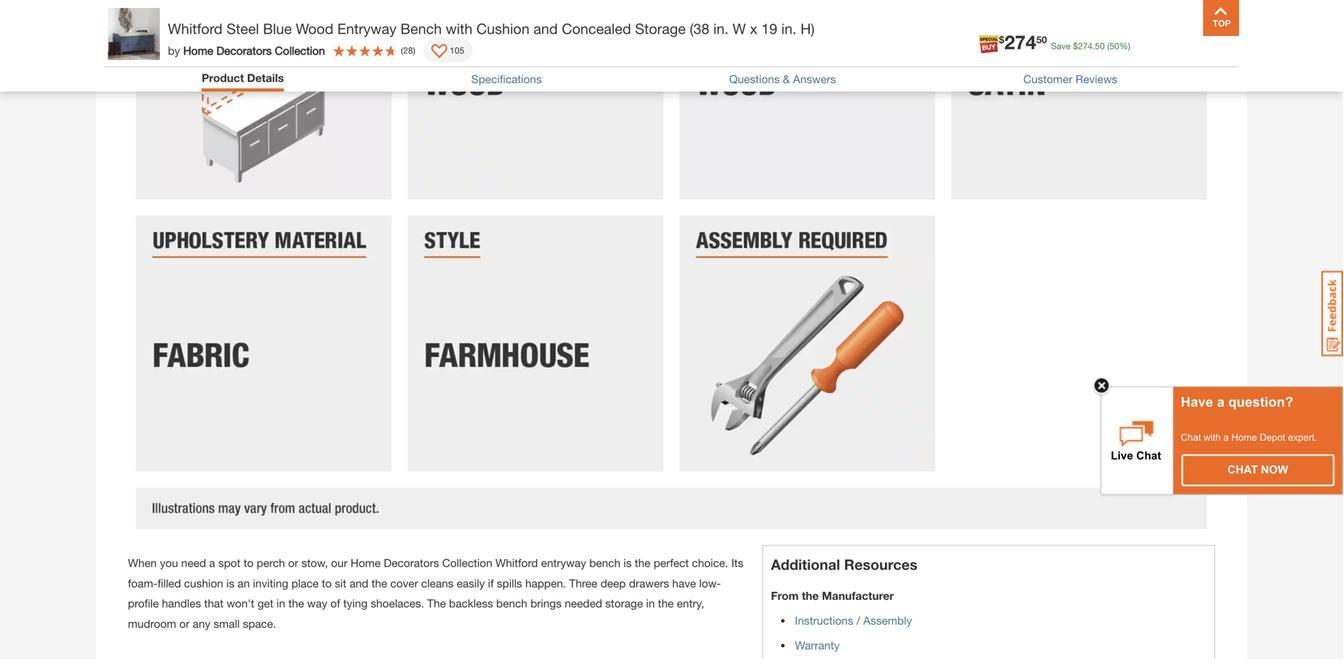 Task type: locate. For each thing, give the bounding box(es) containing it.
105 button
[[424, 38, 473, 62]]

the left way
[[289, 597, 304, 610]]

the up drawers
[[635, 556, 651, 570]]

home
[[183, 44, 213, 57], [1232, 432, 1258, 443], [351, 556, 381, 570]]

collection up easily
[[442, 556, 493, 570]]

w
[[733, 20, 746, 37]]

a right the chat
[[1224, 432, 1229, 443]]

profile
[[128, 597, 159, 610]]

1 horizontal spatial whitford
[[496, 556, 538, 570]]

need
[[181, 556, 206, 570]]

save
[[1052, 41, 1071, 51]]

with right the chat
[[1204, 432, 1221, 443]]

by
[[168, 44, 180, 57]]

50 right .
[[1110, 41, 1120, 51]]

the
[[635, 556, 651, 570], [372, 577, 387, 590], [802, 589, 819, 602], [289, 597, 304, 610], [658, 597, 674, 610]]

instructions / assembly link
[[795, 614, 913, 627]]

2 vertical spatial home
[[351, 556, 381, 570]]

questions & answers button
[[730, 72, 836, 86], [730, 72, 836, 86]]

1 horizontal spatial collection
[[442, 556, 493, 570]]

decorators
[[217, 44, 272, 57], [384, 556, 439, 570]]

1 horizontal spatial decorators
[[384, 556, 439, 570]]

seat material wood image
[[408, 0, 664, 199]]

0 vertical spatial is
[[624, 556, 632, 570]]

0 horizontal spatial $
[[1000, 34, 1005, 45]]

collection down wood
[[275, 44, 325, 57]]

assembly
[[864, 614, 913, 627]]

way
[[307, 597, 328, 610]]

warranty
[[795, 639, 840, 652]]

1 vertical spatial collection
[[442, 556, 493, 570]]

decorators inside when you need a spot to perch or stow, our home decorators collection whitford entryway bench is the perfect choice. its foam-filled cushion is an inviting place to sit and the cover cleans easily if spills happen. three deep drawers have low- profile handles that won't get in the way of tying shoelaces. the backless bench brings needed storage in the entry, mudroom or any small space.
[[384, 556, 439, 570]]

1 vertical spatial with
[[1204, 432, 1221, 443]]

1 in. from the left
[[714, 20, 729, 37]]

0 vertical spatial collection
[[275, 44, 325, 57]]

( right .
[[1108, 41, 1110, 51]]

whitford
[[168, 20, 223, 37], [496, 556, 538, 570]]

2 horizontal spatial home
[[1232, 432, 1258, 443]]

1 vertical spatial to
[[322, 577, 332, 590]]

0 horizontal spatial 50
[[1037, 34, 1048, 45]]

tying
[[343, 597, 368, 610]]

0 horizontal spatial and
[[350, 577, 369, 590]]

19
[[762, 20, 778, 37]]

0 horizontal spatial 274
[[1005, 30, 1037, 53]]

a left spot
[[209, 556, 215, 570]]

274 left save
[[1005, 30, 1037, 53]]

expert.
[[1289, 432, 1318, 443]]

whitford up spills
[[496, 556, 538, 570]]

decorators up cover
[[384, 556, 439, 570]]

to
[[244, 556, 254, 570], [322, 577, 332, 590]]

have a question?
[[1181, 394, 1294, 410]]

in. left h) at the top right of page
[[782, 20, 797, 37]]

1 vertical spatial is
[[227, 577, 235, 590]]

handles
[[162, 597, 201, 610]]

and right sit
[[350, 577, 369, 590]]

( left )
[[401, 45, 403, 56]]

concealed
[[562, 20, 631, 37]]

1 horizontal spatial bench
[[590, 556, 621, 570]]

$
[[1000, 34, 1005, 45], [1074, 41, 1079, 51]]

decorators down steel
[[217, 44, 272, 57]]

h)
[[801, 20, 815, 37]]

additional
[[771, 556, 841, 573]]

0 horizontal spatial whitford
[[168, 20, 223, 37]]

or left the any
[[179, 617, 190, 630]]

0 horizontal spatial with
[[446, 20, 473, 37]]

that
[[204, 597, 224, 610]]

sit
[[335, 577, 347, 590]]

1 vertical spatial whitford
[[496, 556, 538, 570]]

reviews
[[1076, 72, 1118, 86]]

questions & answers
[[730, 72, 836, 86]]

place
[[292, 577, 319, 590]]

have
[[673, 577, 697, 590]]

274 right save
[[1079, 41, 1093, 51]]

any
[[193, 617, 211, 630]]

a inside when you need a spot to perch or stow, our home decorators collection whitford entryway bench is the perfect choice. its foam-filled cushion is an inviting place to sit and the cover cleans easily if spills happen. three deep drawers have low- profile handles that won't get in the way of tying shoelaces. the backless bench brings needed storage in the entry, mudroom or any small space.
[[209, 556, 215, 570]]

2 in from the left
[[647, 597, 655, 610]]

customer reviews button
[[1024, 72, 1118, 86], [1024, 72, 1118, 86]]

0 horizontal spatial is
[[227, 577, 235, 590]]

won't
[[227, 597, 255, 610]]

0 vertical spatial with
[[446, 20, 473, 37]]

with
[[446, 20, 473, 37], [1204, 432, 1221, 443]]

specifications button
[[472, 72, 542, 86], [472, 72, 542, 86]]

entry,
[[677, 597, 705, 610]]

small
[[214, 617, 240, 630]]

in down drawers
[[647, 597, 655, 610]]

steel
[[227, 20, 259, 37]]

bench up deep
[[590, 556, 621, 570]]

0 horizontal spatial home
[[183, 44, 213, 57]]

stow,
[[302, 556, 328, 570]]

whitford up by
[[168, 20, 223, 37]]

spot
[[218, 556, 241, 570]]

1 vertical spatial decorators
[[384, 556, 439, 570]]

the left cover
[[372, 577, 387, 590]]

specifications
[[472, 72, 542, 86]]

when
[[128, 556, 157, 570]]

1 horizontal spatial and
[[534, 20, 558, 37]]

to left sit
[[322, 577, 332, 590]]

1 horizontal spatial home
[[351, 556, 381, 570]]

home right by
[[183, 44, 213, 57]]

manufacturer
[[822, 589, 894, 602]]

feedback link image
[[1322, 270, 1344, 357]]

0 horizontal spatial in.
[[714, 20, 729, 37]]

mudroom
[[128, 617, 176, 630]]

is left 'an' at the bottom left of the page
[[227, 577, 235, 590]]

bench down spills
[[497, 597, 528, 610]]

1 vertical spatial and
[[350, 577, 369, 590]]

2 in. from the left
[[782, 20, 797, 37]]

with up 105
[[446, 20, 473, 37]]

shoelaces.
[[371, 597, 424, 610]]

in.
[[714, 20, 729, 37], [782, 20, 797, 37]]

in. left w
[[714, 20, 729, 37]]

50
[[1037, 34, 1048, 45], [1096, 41, 1105, 51], [1110, 41, 1120, 51]]

to right spot
[[244, 556, 254, 570]]

$ left save
[[1000, 34, 1005, 45]]

0 vertical spatial to
[[244, 556, 254, 570]]

whitford steel blue wood entryway bench with cushion and concealed storage (38 in. w x 19 in. h)
[[168, 20, 815, 37]]

wood
[[296, 20, 334, 37]]

1 horizontal spatial 274
[[1079, 41, 1093, 51]]

50 left save
[[1037, 34, 1048, 45]]

questions
[[730, 72, 780, 86]]

home left depot
[[1232, 432, 1258, 443]]

1 horizontal spatial to
[[322, 577, 332, 590]]

0 horizontal spatial in
[[277, 597, 285, 610]]

2 vertical spatial a
[[209, 556, 215, 570]]

upholstery material fabric image
[[136, 215, 392, 471]]

0 vertical spatial and
[[534, 20, 558, 37]]

bench
[[590, 556, 621, 570], [497, 597, 528, 610]]

home right our at the left bottom of the page
[[351, 556, 381, 570]]

1 horizontal spatial is
[[624, 556, 632, 570]]

0 vertical spatial or
[[288, 556, 299, 570]]

collection
[[275, 44, 325, 57], [442, 556, 493, 570]]

0 horizontal spatial or
[[179, 617, 190, 630]]

chat now link
[[1183, 455, 1334, 486]]

1 horizontal spatial 50
[[1096, 41, 1105, 51]]

274
[[1005, 30, 1037, 53], [1079, 41, 1093, 51]]

collection inside when you need a spot to perch or stow, our home decorators collection whitford entryway bench is the perfect choice. its foam-filled cushion is an inviting place to sit and the cover cleans easily if spills happen. three deep drawers have low- profile handles that won't get in the way of tying shoelaces. the backless bench brings needed storage in the entry, mudroom or any small space.
[[442, 556, 493, 570]]

a right have
[[1218, 394, 1225, 410]]

cover
[[391, 577, 418, 590]]

0 vertical spatial decorators
[[217, 44, 272, 57]]

blue
[[263, 20, 292, 37]]

0 horizontal spatial decorators
[[217, 44, 272, 57]]

customer reviews
[[1024, 72, 1118, 86]]

in right get
[[277, 597, 285, 610]]

50 left %)
[[1096, 41, 1105, 51]]

0 vertical spatial home
[[183, 44, 213, 57]]

product image image
[[108, 8, 160, 60]]

is up deep
[[624, 556, 632, 570]]

in
[[277, 597, 285, 610], [647, 597, 655, 610]]

(38
[[690, 20, 710, 37]]

and right cushion
[[534, 20, 558, 37]]

or left stow,
[[288, 556, 299, 570]]

product details button
[[202, 71, 284, 88], [202, 71, 284, 84]]

0 vertical spatial bench
[[590, 556, 621, 570]]

0 horizontal spatial (
[[401, 45, 403, 56]]

choice.
[[692, 556, 729, 570]]

$ right save
[[1074, 41, 1079, 51]]

by home decorators collection
[[168, 44, 325, 57]]

1 horizontal spatial in
[[647, 597, 655, 610]]

1 vertical spatial or
[[179, 617, 190, 630]]

1 vertical spatial home
[[1232, 432, 1258, 443]]

finish family satin image
[[952, 0, 1208, 199]]

28
[[403, 45, 413, 56]]

$ 274 50
[[1000, 30, 1048, 53]]

1 horizontal spatial $
[[1074, 41, 1079, 51]]

0 horizontal spatial bench
[[497, 597, 528, 610]]

0 horizontal spatial collection
[[275, 44, 325, 57]]

and
[[534, 20, 558, 37], [350, 577, 369, 590]]

1 horizontal spatial in.
[[782, 20, 797, 37]]



Task type: vqa. For each thing, say whether or not it's contained in the screenshot.
Answers
yes



Task type: describe. For each thing, give the bounding box(es) containing it.
frame material wood image
[[680, 0, 936, 199]]

drawers
[[629, 577, 670, 590]]

1 in from the left
[[277, 597, 285, 610]]

top button
[[1204, 0, 1240, 36]]

image image
[[136, 487, 1208, 529]]

three
[[570, 577, 598, 590]]

spills
[[497, 577, 522, 590]]

and inside when you need a spot to perch or stow, our home decorators collection whitford entryway bench is the perfect choice. its foam-filled cushion is an inviting place to sit and the cover cleans easily if spills happen. three deep drawers have low- profile handles that won't get in the way of tying shoelaces. the backless bench brings needed storage in the entry, mudroom or any small space.
[[350, 577, 369, 590]]

our
[[331, 556, 348, 570]]

2 horizontal spatial 50
[[1110, 41, 1120, 51]]

the left entry, on the right of the page
[[658, 597, 674, 610]]

chat
[[1181, 432, 1202, 443]]

chat with a home depot expert.
[[1181, 432, 1318, 443]]

/
[[857, 614, 861, 627]]

now
[[1262, 464, 1289, 476]]

105
[[450, 45, 465, 56]]

happen.
[[526, 577, 566, 590]]

from the manufacturer
[[771, 589, 894, 602]]

brings
[[531, 597, 562, 610]]

product details
[[202, 71, 284, 84]]

additional resources
[[771, 556, 918, 573]]

&
[[783, 72, 790, 86]]

1 vertical spatial bench
[[497, 597, 528, 610]]

)
[[413, 45, 416, 56]]

warranty link
[[795, 639, 840, 652]]

( 28 )
[[401, 45, 416, 56]]

product assembly required image
[[680, 215, 936, 471]]

1 vertical spatial a
[[1224, 432, 1229, 443]]

$ inside the $ 274 50
[[1000, 34, 1005, 45]]

if
[[488, 577, 494, 590]]

entryway
[[541, 556, 587, 570]]

whitford inside when you need a spot to perch or stow, our home decorators collection whitford entryway bench is the perfect choice. its foam-filled cushion is an inviting place to sit and the cover cleans easily if spills happen. three deep drawers have low- profile handles that won't get in the way of tying shoelaces. the backless bench brings needed storage in the entry, mudroom or any small space.
[[496, 556, 538, 570]]

0 vertical spatial a
[[1218, 394, 1225, 410]]

storage
[[635, 20, 686, 37]]

backless
[[449, 597, 493, 610]]

filled
[[158, 577, 181, 590]]

storage
[[606, 597, 643, 610]]

1 horizontal spatial or
[[288, 556, 299, 570]]

product back type backless image
[[136, 0, 392, 199]]

details
[[247, 71, 284, 84]]

chat now
[[1228, 464, 1289, 476]]

cleans
[[421, 577, 454, 590]]

.
[[1093, 41, 1096, 51]]

cushion
[[477, 20, 530, 37]]

1 horizontal spatial with
[[1204, 432, 1221, 443]]

cushion
[[184, 577, 223, 590]]

depot
[[1260, 432, 1286, 443]]

instructions
[[795, 614, 854, 627]]

display image
[[432, 44, 448, 60]]

resources
[[845, 556, 918, 573]]

50 inside the $ 274 50
[[1037, 34, 1048, 45]]

entryway
[[338, 20, 397, 37]]

its
[[732, 556, 744, 570]]

perfect
[[654, 556, 689, 570]]

get
[[258, 597, 274, 610]]

inviting
[[253, 577, 289, 590]]

the right the from on the bottom of the page
[[802, 589, 819, 602]]

instructions / assembly
[[795, 614, 913, 627]]

you
[[160, 556, 178, 570]]

question?
[[1229, 394, 1294, 410]]

deep
[[601, 577, 626, 590]]

1 horizontal spatial (
[[1108, 41, 1110, 51]]

the
[[427, 597, 446, 610]]

home inside when you need a spot to perch or stow, our home decorators collection whitford entryway bench is the perfect choice. its foam-filled cushion is an inviting place to sit and the cover cleans easily if spills happen. three deep drawers have low- profile handles that won't get in the way of tying shoelaces. the backless bench brings needed storage in the entry, mudroom or any small space.
[[351, 556, 381, 570]]

customer
[[1024, 72, 1073, 86]]

0 horizontal spatial to
[[244, 556, 254, 570]]

low-
[[700, 577, 721, 590]]

product
[[202, 71, 244, 84]]

%)
[[1120, 41, 1131, 51]]

from
[[771, 589, 799, 602]]

0 vertical spatial whitford
[[168, 20, 223, 37]]

needed
[[565, 597, 603, 610]]

answers
[[794, 72, 836, 86]]

bench
[[401, 20, 442, 37]]

x
[[750, 20, 758, 37]]

style farmhouse image
[[408, 215, 664, 471]]

easily
[[457, 577, 485, 590]]

foam-
[[128, 577, 158, 590]]

when you need a spot to perch or stow, our home decorators collection whitford entryway bench is the perfect choice. its foam-filled cushion is an inviting place to sit and the cover cleans easily if spills happen. three deep drawers have low- profile handles that won't get in the way of tying shoelaces. the backless bench brings needed storage in the entry, mudroom or any small space.
[[128, 556, 744, 630]]

have
[[1181, 394, 1214, 410]]

an
[[238, 577, 250, 590]]



